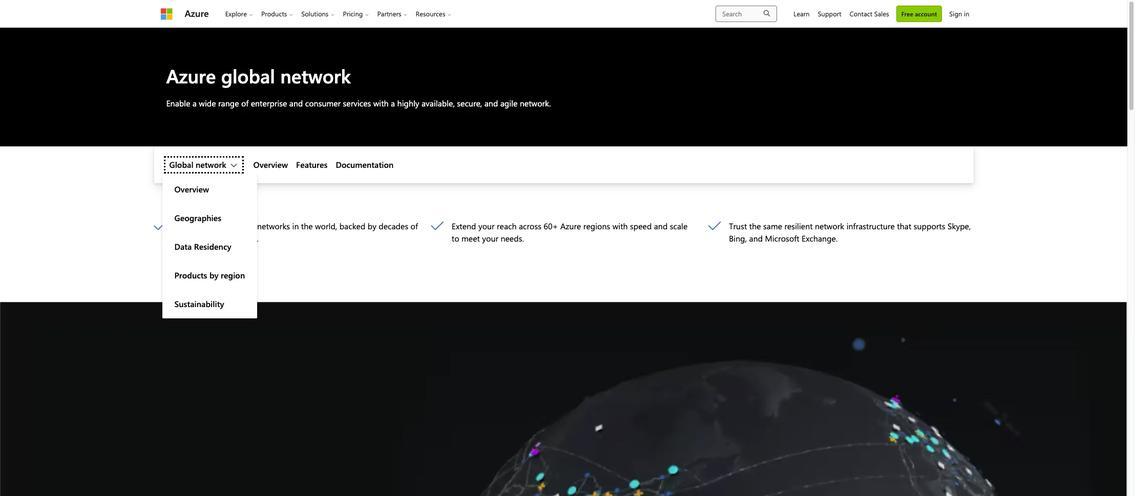 Task type: locate. For each thing, give the bounding box(es) containing it.
azure
[[185, 7, 209, 19], [166, 63, 216, 88], [560, 221, 581, 232]]

overview link down global network
[[162, 175, 257, 204]]

1 horizontal spatial the
[[301, 221, 313, 232]]

contact
[[850, 9, 873, 18]]

in right networks
[[292, 221, 299, 232]]

2 vertical spatial azure
[[560, 221, 581, 232]]

investment.
[[217, 233, 259, 244]]

network up exchange. at the top right of page
[[815, 221, 844, 232]]

1 vertical spatial with
[[613, 221, 628, 232]]

enable a wide range of enterprise and consumer services with a highly available, secure, and agile network.
[[166, 98, 551, 109]]

by left the region
[[209, 270, 219, 281]]

and
[[289, 98, 303, 109], [485, 98, 498, 109], [654, 221, 668, 232], [749, 233, 763, 244]]

1 horizontal spatial a
[[391, 98, 395, 109]]

decades
[[379, 221, 408, 232]]

azure link
[[185, 7, 209, 20]]

and left scale in the right top of the page
[[654, 221, 668, 232]]

the up investment.
[[217, 221, 228, 232]]

1 horizontal spatial by
[[368, 221, 377, 232]]

1 a from the left
[[193, 98, 197, 109]]

infrastructure
[[847, 221, 895, 232]]

by right the backed
[[368, 221, 377, 232]]

services
[[343, 98, 371, 109]]

data residency link
[[162, 233, 257, 261]]

of
[[241, 98, 249, 109], [207, 221, 214, 232], [411, 221, 418, 232]]

pricing button
[[339, 0, 373, 27]]

skype,
[[948, 221, 971, 232]]

1 horizontal spatial overview
[[253, 160, 288, 170]]

1 vertical spatial in
[[292, 221, 299, 232]]

in right sign
[[964, 9, 970, 18]]

2 horizontal spatial the
[[749, 221, 761, 232]]

sustainability
[[174, 299, 224, 310]]

Search azure.com text field
[[716, 5, 777, 22]]

sustainability link
[[162, 290, 257, 319]]

residency
[[194, 242, 231, 252]]

your right meet
[[482, 233, 499, 244]]

with inside extend your reach across 60+ azure regions with speed and scale to meet your needs.
[[613, 221, 628, 232]]

0 vertical spatial in
[[964, 9, 970, 18]]

range
[[218, 98, 239, 109]]

network up consumer
[[280, 63, 351, 88]]

1 vertical spatial network
[[196, 160, 226, 170]]

a
[[193, 98, 197, 109], [391, 98, 395, 109]]

explore
[[225, 9, 247, 18]]

1 vertical spatial products
[[174, 270, 207, 281]]

available,
[[422, 98, 455, 109]]

the right trust
[[749, 221, 761, 232]]

continuous
[[174, 233, 215, 244]]

overview down global network
[[174, 184, 209, 195]]

products by region link
[[162, 261, 257, 290]]

primary element
[[154, 0, 462, 27]]

with left 'speed'
[[613, 221, 628, 232]]

global
[[221, 63, 275, 88]]

the left world,
[[301, 221, 313, 232]]

overview link
[[253, 159, 288, 171], [162, 175, 257, 204]]

with
[[373, 98, 389, 109], [613, 221, 628, 232]]

products down data
[[174, 270, 207, 281]]

features link
[[296, 159, 328, 171]]

your up meet
[[478, 221, 495, 232]]

0 horizontal spatial network
[[196, 160, 226, 170]]

data residency
[[174, 242, 231, 252]]

to
[[452, 233, 459, 244]]

2 vertical spatial network
[[815, 221, 844, 232]]

0 vertical spatial by
[[368, 221, 377, 232]]

products inside dropdown button
[[261, 9, 287, 18]]

3 the from the left
[[749, 221, 761, 232]]

geographies link
[[162, 204, 257, 233]]

your
[[478, 221, 495, 232], [482, 233, 499, 244]]

1 horizontal spatial products
[[261, 9, 287, 18]]

consumer
[[305, 98, 341, 109]]

networks
[[257, 221, 290, 232]]

azure inside "primary" element
[[185, 7, 209, 19]]

0 vertical spatial azure
[[185, 7, 209, 19]]

contact sales link
[[846, 0, 893, 27]]

with right services
[[373, 98, 389, 109]]

a left highly
[[391, 98, 395, 109]]

2 a from the left
[[391, 98, 395, 109]]

azure right the 60+
[[560, 221, 581, 232]]

0 horizontal spatial the
[[217, 221, 228, 232]]

explore button
[[221, 0, 257, 27]]

overview
[[253, 160, 288, 170], [174, 184, 209, 195]]

exchange.
[[802, 233, 838, 244]]

trust
[[729, 221, 747, 232]]

1 vertical spatial overview link
[[162, 175, 257, 204]]

meet
[[462, 233, 480, 244]]

products right 'explore' dropdown button
[[261, 9, 287, 18]]

azure inside extend your reach across 60+ azure regions with speed and scale to meet your needs.
[[560, 221, 581, 232]]

regions
[[583, 221, 610, 232]]

free account
[[902, 9, 937, 18]]

1 vertical spatial azure
[[166, 63, 216, 88]]

of right one
[[207, 221, 214, 232]]

azure up the enable at the left top of the page
[[166, 63, 216, 88]]

1 vertical spatial overview
[[174, 184, 209, 195]]

a left wide
[[193, 98, 197, 109]]

0 horizontal spatial in
[[292, 221, 299, 232]]

products for products
[[261, 9, 287, 18]]

0 horizontal spatial by
[[209, 270, 219, 281]]

reach
[[497, 221, 517, 232]]

network right "global"
[[196, 160, 226, 170]]

2 horizontal spatial of
[[411, 221, 418, 232]]

60+
[[544, 221, 558, 232]]

learn link
[[790, 0, 814, 27]]

features
[[296, 160, 328, 170]]

global
[[169, 160, 193, 170]]

2 horizontal spatial network
[[815, 221, 844, 232]]

0 horizontal spatial overview
[[174, 184, 209, 195]]

wide
[[199, 98, 216, 109]]

0 horizontal spatial with
[[373, 98, 389, 109]]

contact sales
[[850, 9, 889, 18]]

sign
[[950, 9, 962, 18]]

products button
[[257, 0, 297, 27]]

network
[[280, 63, 351, 88], [196, 160, 226, 170], [815, 221, 844, 232]]

products inside global network element
[[174, 270, 207, 281]]

overview left features
[[253, 160, 288, 170]]

of right decades
[[411, 221, 418, 232]]

and inside extend your reach across 60+ azure regions with speed and scale to meet your needs.
[[654, 221, 668, 232]]

partners
[[377, 9, 401, 18]]

region
[[221, 270, 245, 281]]

0 vertical spatial products
[[261, 9, 287, 18]]

needs.
[[501, 233, 524, 244]]

1 horizontal spatial with
[[613, 221, 628, 232]]

overview inside global network element
[[174, 184, 209, 195]]

0 vertical spatial with
[[373, 98, 389, 109]]

1 vertical spatial by
[[209, 270, 219, 281]]

the
[[217, 221, 228, 232], [301, 221, 313, 232], [749, 221, 761, 232]]

azure left explore
[[185, 7, 209, 19]]

of right the 'range'
[[241, 98, 249, 109]]

largest
[[231, 221, 255, 232]]

2 the from the left
[[301, 221, 313, 232]]

sign in
[[950, 9, 970, 18]]

products
[[261, 9, 287, 18], [174, 270, 207, 281]]

0 horizontal spatial a
[[193, 98, 197, 109]]

support
[[818, 9, 842, 18]]

overview link left features link
[[253, 159, 288, 171]]

in
[[964, 9, 970, 18], [292, 221, 299, 232]]

0 horizontal spatial products
[[174, 270, 207, 281]]

and right bing,
[[749, 233, 763, 244]]

by
[[368, 221, 377, 232], [209, 270, 219, 281]]

free
[[902, 9, 913, 18]]

supports
[[914, 221, 946, 232]]

0 vertical spatial network
[[280, 63, 351, 88]]



Task type: describe. For each thing, give the bounding box(es) containing it.
highly
[[397, 98, 419, 109]]

resources
[[416, 9, 445, 18]]

1 vertical spatial your
[[482, 233, 499, 244]]

products for products by region
[[174, 270, 207, 281]]

geographies
[[174, 213, 221, 224]]

pricing
[[343, 9, 363, 18]]

and inside trust the same resilient network infrastructure that supports skype, bing, and microsoft exchange.
[[749, 233, 763, 244]]

resources button
[[412, 0, 456, 27]]

documentation
[[336, 160, 394, 170]]

secure,
[[457, 98, 482, 109]]

enterprise
[[251, 98, 287, 109]]

1 horizontal spatial network
[[280, 63, 351, 88]]

global network element
[[162, 175, 257, 319]]

0 horizontal spatial of
[[207, 221, 214, 232]]

extend your reach across 60+ azure regions with speed and scale to meet your needs.
[[452, 221, 688, 244]]

network inside dropdown button
[[196, 160, 226, 170]]

sales
[[874, 9, 889, 18]]

enable
[[166, 98, 190, 109]]

join one of the largest networks in the world, backed by decades of continuous investment.
[[174, 221, 418, 244]]

one
[[191, 221, 205, 232]]

in inside join one of the largest networks in the world, backed by decades of continuous investment.
[[292, 221, 299, 232]]

solutions
[[301, 9, 329, 18]]

overview element
[[154, 147, 974, 319]]

same
[[763, 221, 782, 232]]

trust the same resilient network infrastructure that supports skype, bing, and microsoft exchange.
[[729, 221, 971, 244]]

azure for azure global network
[[166, 63, 216, 88]]

documentation link
[[336, 159, 394, 171]]

by inside join one of the largest networks in the world, backed by decades of continuous investment.
[[368, 221, 377, 232]]

speed
[[630, 221, 652, 232]]

backed
[[340, 221, 365, 232]]

global network button
[[162, 155, 245, 175]]

products by region
[[174, 270, 245, 281]]

learn
[[794, 9, 810, 18]]

and left agile
[[485, 98, 498, 109]]

the inside trust the same resilient network infrastructure that supports skype, bing, and microsoft exchange.
[[749, 221, 761, 232]]

azure global network
[[166, 63, 351, 88]]

global network
[[169, 160, 226, 170]]

partners button
[[373, 0, 412, 27]]

free account link
[[896, 5, 942, 22]]

world,
[[315, 221, 337, 232]]

solutions button
[[297, 0, 339, 27]]

sign in link
[[945, 0, 974, 27]]

data
[[174, 242, 192, 252]]

bing,
[[729, 233, 747, 244]]

that
[[897, 221, 912, 232]]

0 vertical spatial overview
[[253, 160, 288, 170]]

resilient
[[785, 221, 813, 232]]

network inside trust the same resilient network infrastructure that supports skype, bing, and microsoft exchange.
[[815, 221, 844, 232]]

0 vertical spatial overview link
[[253, 159, 288, 171]]

by inside global network element
[[209, 270, 219, 281]]

microsoft
[[765, 233, 800, 244]]

agile
[[500, 98, 518, 109]]

support link
[[814, 0, 846, 27]]

1 the from the left
[[217, 221, 228, 232]]

azure for azure
[[185, 7, 209, 19]]

join
[[174, 221, 189, 232]]

1 horizontal spatial of
[[241, 98, 249, 109]]

scale
[[670, 221, 688, 232]]

and left consumer
[[289, 98, 303, 109]]

0 vertical spatial your
[[478, 221, 495, 232]]

across
[[519, 221, 542, 232]]

extend
[[452, 221, 476, 232]]

1 horizontal spatial in
[[964, 9, 970, 18]]

Global search field
[[716, 5, 777, 22]]

account
[[915, 9, 937, 18]]

network.
[[520, 98, 551, 109]]



Task type: vqa. For each thing, say whether or not it's contained in the screenshot.
rightmost Products
yes



